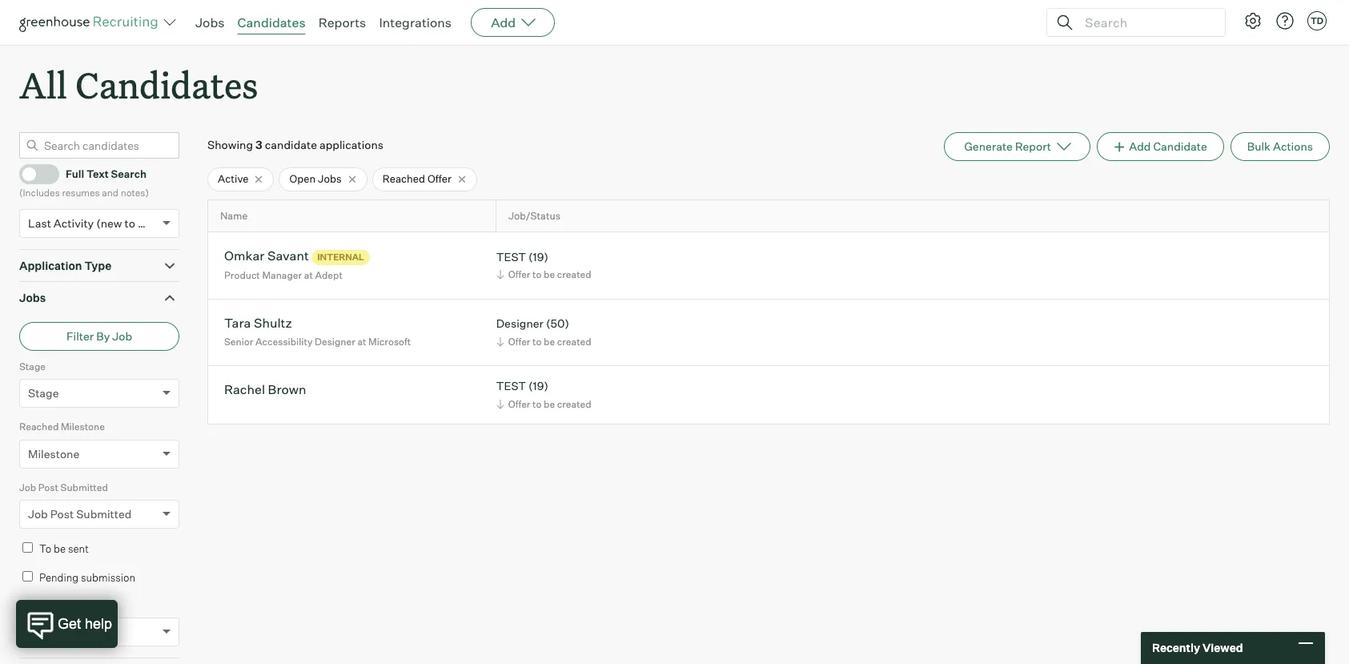 Task type: locate. For each thing, give the bounding box(es) containing it.
test
[[496, 250, 526, 264], [496, 379, 526, 393]]

actions
[[1274, 140, 1314, 153]]

bulk
[[1248, 140, 1271, 153]]

offer to be created link down (50) on the left top of page
[[494, 334, 596, 349]]

0 horizontal spatial jobs
[[19, 291, 46, 305]]

3
[[256, 138, 263, 152]]

and
[[102, 187, 119, 199]]

reached offer
[[383, 172, 452, 185]]

job post submitted up sent
[[28, 507, 132, 521]]

rachel
[[224, 382, 265, 398]]

job inside button
[[112, 329, 132, 343]]

1 vertical spatial form
[[72, 625, 100, 638]]

1 horizontal spatial add
[[1130, 140, 1152, 153]]

td
[[1311, 15, 1324, 26]]

job/status
[[509, 210, 561, 222]]

0 vertical spatial (19)
[[529, 250, 549, 264]]

2 created from the top
[[557, 336, 592, 348]]

1 vertical spatial (19)
[[529, 379, 549, 393]]

1 vertical spatial submitted
[[76, 507, 132, 521]]

reached for reached offer
[[383, 172, 426, 185]]

0 horizontal spatial reached
[[19, 421, 59, 433]]

1 vertical spatial created
[[557, 336, 592, 348]]

2 vertical spatial jobs
[[19, 291, 46, 305]]

offer to be created link for senior accessibility designer at microsoft
[[494, 334, 596, 349]]

1 created from the top
[[557, 269, 592, 281]]

open
[[290, 172, 316, 185]]

offer
[[428, 172, 452, 185], [508, 269, 531, 281], [508, 336, 531, 348], [508, 398, 531, 410]]

active
[[218, 172, 249, 185]]

filter
[[66, 329, 94, 343]]

(19) down the designer (50) offer to be created
[[529, 379, 549, 393]]

at
[[304, 269, 313, 281], [358, 336, 367, 348]]

1 vertical spatial milestone
[[28, 447, 80, 460]]

2 offer to be created link from the top
[[494, 334, 596, 349]]

applications
[[320, 138, 384, 152]]

reached milestone element
[[19, 419, 179, 480]]

recently
[[1153, 641, 1201, 655]]

to be sent
[[39, 543, 89, 555]]

offer for offer to be created link associated with product manager at adept
[[508, 269, 531, 281]]

reached
[[383, 172, 426, 185], [19, 421, 59, 433]]

submission
[[81, 571, 135, 584]]

rachel brown
[[224, 382, 307, 398]]

0 vertical spatial test
[[496, 250, 526, 264]]

candidates right jobs link
[[238, 14, 306, 30]]

be inside the designer (50) offer to be created
[[544, 336, 555, 348]]

post up "to be sent"
[[50, 507, 74, 521]]

1 vertical spatial test (19) offer to be created
[[496, 379, 592, 410]]

test (19) offer to be created down the designer (50) offer to be created
[[496, 379, 592, 410]]

pending submission
[[39, 571, 135, 584]]

test (19) offer to be created
[[496, 250, 592, 281], [496, 379, 592, 410]]

product manager at adept
[[224, 269, 343, 281]]

tara
[[224, 315, 251, 331]]

0 vertical spatial offer to be created link
[[494, 267, 596, 282]]

created for senior accessibility designer at microsoft
[[557, 336, 592, 348]]

internal
[[318, 251, 364, 263]]

(19)
[[529, 250, 549, 264], [529, 379, 549, 393]]

designer left (50) on the left top of page
[[496, 317, 544, 330]]

offer to be created link
[[494, 267, 596, 282], [494, 334, 596, 349], [494, 396, 596, 412]]

reached down stage element
[[19, 421, 59, 433]]

at left adept
[[304, 269, 313, 281]]

0 vertical spatial created
[[557, 269, 592, 281]]

0 vertical spatial submitted
[[61, 481, 108, 493]]

all candidates
[[19, 61, 258, 108]]

tara shultz senior accessibility designer at microsoft
[[224, 315, 411, 348]]

candidates link
[[238, 14, 306, 30]]

last
[[28, 216, 51, 230]]

bulk actions link
[[1231, 132, 1331, 161]]

savant
[[267, 248, 309, 264]]

0 horizontal spatial add
[[491, 14, 516, 30]]

milestone down reached milestone
[[28, 447, 80, 460]]

1 vertical spatial at
[[358, 336, 367, 348]]

created
[[557, 269, 592, 281], [557, 336, 592, 348], [557, 398, 592, 410]]

stage
[[19, 360, 46, 372], [28, 386, 59, 400]]

product
[[224, 269, 260, 281]]

(new
[[96, 216, 122, 230]]

recently viewed
[[1153, 641, 1244, 655]]

1 horizontal spatial reached
[[383, 172, 426, 185]]

2 test from the top
[[496, 379, 526, 393]]

0 vertical spatial designer
[[496, 317, 544, 330]]

job post submitted down reached milestone element
[[19, 481, 108, 493]]

submitted up sent
[[76, 507, 132, 521]]

job
[[112, 329, 132, 343], [19, 481, 36, 493], [28, 507, 48, 521]]

2 vertical spatial offer to be created link
[[494, 396, 596, 412]]

add for add candidate
[[1130, 140, 1152, 153]]

showing 3 candidate applications
[[208, 138, 384, 152]]

type
[[84, 259, 112, 272]]

select
[[28, 625, 61, 638]]

0 horizontal spatial designer
[[315, 336, 356, 348]]

designer right the accessibility
[[315, 336, 356, 348]]

designer
[[496, 317, 544, 330], [315, 336, 356, 348]]

created for product manager at adept
[[557, 269, 592, 281]]

old)
[[138, 216, 159, 230]]

jobs left candidates link
[[195, 14, 225, 30]]

1 horizontal spatial at
[[358, 336, 367, 348]]

created down the designer (50) offer to be created
[[557, 398, 592, 410]]

candidates down jobs link
[[75, 61, 258, 108]]

Search text field
[[1082, 11, 1211, 34]]

0 vertical spatial add
[[491, 14, 516, 30]]

candidates
[[238, 14, 306, 30], [75, 61, 258, 108]]

add button
[[471, 8, 555, 37]]

1 (19) from the top
[[529, 250, 549, 264]]

be down the designer (50) offer to be created
[[544, 398, 555, 410]]

designer inside the designer (50) offer to be created
[[496, 317, 544, 330]]

jobs down application
[[19, 291, 46, 305]]

shultz
[[254, 315, 292, 331]]

1 horizontal spatial designer
[[496, 317, 544, 330]]

be down (50) on the left top of page
[[544, 336, 555, 348]]

test (19) offer to be created down job/status at left
[[496, 250, 592, 281]]

milestone down stage element
[[61, 421, 105, 433]]

reached for reached milestone
[[19, 421, 59, 433]]

reached milestone
[[19, 421, 105, 433]]

created up (50) on the left top of page
[[557, 269, 592, 281]]

1 vertical spatial test
[[496, 379, 526, 393]]

0 vertical spatial reached
[[383, 172, 426, 185]]

form right a
[[72, 625, 100, 638]]

created down (50) on the left top of page
[[557, 336, 592, 348]]

submitted
[[61, 481, 108, 493], [76, 507, 132, 521]]

1 vertical spatial reached
[[19, 421, 59, 433]]

test down the designer (50) offer to be created
[[496, 379, 526, 393]]

3 offer to be created link from the top
[[494, 396, 596, 412]]

be up (50) on the left top of page
[[544, 269, 555, 281]]

adept
[[315, 269, 343, 281]]

showing
[[208, 138, 253, 152]]

submitted down reached milestone element
[[61, 481, 108, 493]]

1 vertical spatial candidates
[[75, 61, 258, 108]]

1 horizontal spatial jobs
[[195, 14, 225, 30]]

full
[[66, 167, 84, 180]]

form
[[19, 599, 43, 611], [72, 625, 100, 638]]

offer to be created link up (50) on the left top of page
[[494, 267, 596, 282]]

select a form
[[28, 625, 100, 638]]

be
[[544, 269, 555, 281], [544, 336, 555, 348], [544, 398, 555, 410], [54, 543, 66, 555]]

at left microsoft
[[358, 336, 367, 348]]

add inside popup button
[[491, 14, 516, 30]]

1 vertical spatial add
[[1130, 140, 1152, 153]]

offer for offer to be created link associated with senior accessibility designer at microsoft
[[508, 336, 531, 348]]

2 vertical spatial created
[[557, 398, 592, 410]]

offer inside the designer (50) offer to be created
[[508, 336, 531, 348]]

1 vertical spatial designer
[[315, 336, 356, 348]]

td button
[[1308, 11, 1328, 30]]

to
[[125, 216, 135, 230], [533, 269, 542, 281], [533, 336, 542, 348], [533, 398, 542, 410]]

candidate reports are now available! apply filters and select "view in app" element
[[945, 132, 1091, 161]]

candidate
[[265, 138, 317, 152]]

1 vertical spatial offer to be created link
[[494, 334, 596, 349]]

name
[[220, 210, 248, 222]]

offer to be created link down the designer (50) offer to be created
[[494, 396, 596, 412]]

1 vertical spatial job
[[19, 481, 36, 493]]

Pending submission checkbox
[[22, 571, 33, 581]]

0 vertical spatial at
[[304, 269, 313, 281]]

test down job/status at left
[[496, 250, 526, 264]]

1 vertical spatial jobs
[[318, 172, 342, 185]]

reports
[[319, 14, 366, 30]]

milestone
[[61, 421, 105, 433], [28, 447, 80, 460]]

jobs right open
[[318, 172, 342, 185]]

reached down applications
[[383, 172, 426, 185]]

post
[[38, 481, 58, 493], [50, 507, 74, 521]]

configure image
[[1244, 11, 1263, 30]]

full text search (includes resumes and notes)
[[19, 167, 149, 199]]

post up to
[[38, 481, 58, 493]]

form down pending submission option
[[19, 599, 43, 611]]

(19) down job/status at left
[[529, 250, 549, 264]]

be for offer to be created link associated with product manager at adept
[[544, 269, 555, 281]]

jobs
[[195, 14, 225, 30], [318, 172, 342, 185], [19, 291, 46, 305]]

0 vertical spatial job
[[112, 329, 132, 343]]

created inside the designer (50) offer to be created
[[557, 336, 592, 348]]

bulk actions
[[1248, 140, 1314, 153]]

job post submitted
[[19, 481, 108, 493], [28, 507, 132, 521]]

reached inside reached milestone element
[[19, 421, 59, 433]]

1 offer to be created link from the top
[[494, 267, 596, 282]]

stage element
[[19, 359, 179, 419]]

0 vertical spatial form
[[19, 599, 43, 611]]

3 created from the top
[[557, 398, 592, 410]]

0 vertical spatial test (19) offer to be created
[[496, 250, 592, 281]]



Task type: describe. For each thing, give the bounding box(es) containing it.
2 test (19) offer to be created from the top
[[496, 379, 592, 410]]

1 vertical spatial job post submitted
[[28, 507, 132, 521]]

rachel brown link
[[224, 382, 307, 400]]

designer (50) offer to be created
[[496, 317, 592, 348]]

application type
[[19, 259, 112, 272]]

to inside the designer (50) offer to be created
[[533, 336, 542, 348]]

0 vertical spatial job post submitted
[[19, 481, 108, 493]]

0 vertical spatial jobs
[[195, 14, 225, 30]]

open jobs
[[290, 172, 342, 185]]

last activity (new to old) option
[[28, 216, 159, 230]]

jobs link
[[195, 14, 225, 30]]

viewed
[[1203, 641, 1244, 655]]

Search candidates field
[[19, 132, 179, 159]]

offer for first offer to be created link from the bottom of the page
[[508, 398, 531, 410]]

notes)
[[121, 187, 149, 199]]

0 horizontal spatial at
[[304, 269, 313, 281]]

be for first offer to be created link from the bottom of the page
[[544, 398, 555, 410]]

senior
[[224, 336, 254, 348]]

be for offer to be created link associated with senior accessibility designer at microsoft
[[544, 336, 555, 348]]

0 vertical spatial milestone
[[61, 421, 105, 433]]

tara shultz link
[[224, 315, 292, 334]]

1 vertical spatial stage
[[28, 386, 59, 400]]

pending
[[39, 571, 79, 584]]

candidate
[[1154, 140, 1208, 153]]

to
[[39, 543, 51, 555]]

application
[[19, 259, 82, 272]]

brown
[[268, 382, 307, 398]]

at inside 'tara shultz senior accessibility designer at microsoft'
[[358, 336, 367, 348]]

sent
[[68, 543, 89, 555]]

generate report button
[[945, 132, 1091, 161]]

add for add
[[491, 14, 516, 30]]

2 (19) from the top
[[529, 379, 549, 393]]

resumes
[[62, 187, 100, 199]]

a
[[63, 625, 70, 638]]

0 vertical spatial candidates
[[238, 14, 306, 30]]

checkmark image
[[26, 168, 38, 179]]

2 vertical spatial job
[[28, 507, 48, 521]]

generate report
[[965, 140, 1052, 153]]

1 test from the top
[[496, 250, 526, 264]]

job post submitted element
[[19, 480, 179, 540]]

microsoft
[[369, 336, 411, 348]]

2 horizontal spatial jobs
[[318, 172, 342, 185]]

td button
[[1305, 8, 1331, 34]]

form element
[[19, 597, 179, 658]]

greenhouse recruiting image
[[19, 13, 163, 32]]

manager
[[262, 269, 302, 281]]

by
[[96, 329, 110, 343]]

1 horizontal spatial form
[[72, 625, 100, 638]]

filter by job
[[66, 329, 132, 343]]

add candidate
[[1130, 140, 1208, 153]]

activity
[[54, 216, 94, 230]]

omkar
[[224, 248, 265, 264]]

add candidate link
[[1098, 132, 1225, 161]]

0 vertical spatial stage
[[19, 360, 46, 372]]

report
[[1016, 140, 1052, 153]]

omkar savant
[[224, 248, 309, 264]]

offer to be created link for product manager at adept
[[494, 267, 596, 282]]

search
[[111, 167, 147, 180]]

omkar savant link
[[224, 248, 309, 266]]

(50)
[[546, 317, 570, 330]]

integrations
[[379, 14, 452, 30]]

0 vertical spatial post
[[38, 481, 58, 493]]

designer inside 'tara shultz senior accessibility designer at microsoft'
[[315, 336, 356, 348]]

generate
[[965, 140, 1013, 153]]

be right to
[[54, 543, 66, 555]]

1 test (19) offer to be created from the top
[[496, 250, 592, 281]]

0 horizontal spatial form
[[19, 599, 43, 611]]

accessibility
[[256, 336, 313, 348]]

reports link
[[319, 14, 366, 30]]

filter by job button
[[19, 322, 179, 351]]

1 vertical spatial post
[[50, 507, 74, 521]]

integrations link
[[379, 14, 452, 30]]

text
[[86, 167, 109, 180]]

(includes
[[19, 187, 60, 199]]

To be sent checkbox
[[22, 543, 33, 553]]

last activity (new to old)
[[28, 216, 159, 230]]

all
[[19, 61, 67, 108]]



Task type: vqa. For each thing, say whether or not it's contained in the screenshot.
All Candidates
yes



